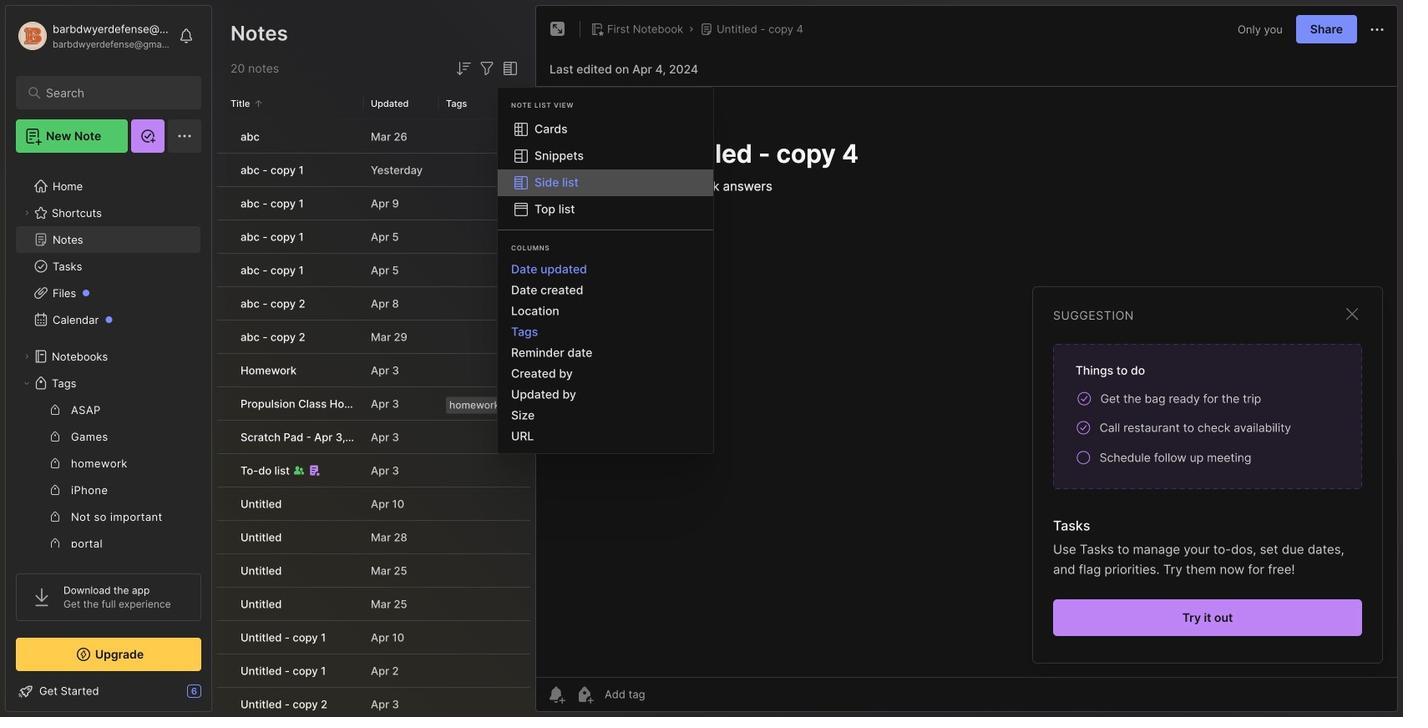 Task type: locate. For each thing, give the bounding box(es) containing it.
cell
[[217, 120, 231, 153], [217, 154, 231, 186], [217, 187, 231, 220], [217, 221, 231, 253], [217, 254, 231, 287], [217, 287, 231, 320], [217, 321, 231, 353], [217, 354, 231, 387], [217, 388, 231, 420], [217, 421, 231, 454], [217, 455, 231, 487], [217, 488, 231, 521], [217, 521, 231, 554], [217, 555, 231, 587], [217, 588, 231, 621], [217, 622, 231, 654], [217, 655, 231, 688], [217, 689, 231, 718]]

group inside main element
[[16, 397, 201, 691]]

tree
[[6, 163, 211, 718]]

dropdown list menu
[[498, 116, 714, 223], [498, 259, 714, 447]]

Help and Learning task checklist field
[[6, 678, 211, 705]]

None search field
[[46, 83, 179, 103]]

1 vertical spatial dropdown list menu
[[498, 259, 714, 447]]

1 cell from the top
[[217, 120, 231, 153]]

16 cell from the top
[[217, 622, 231, 654]]

menu item
[[498, 170, 714, 196]]

expand notebooks image
[[22, 352, 32, 362]]

4 cell from the top
[[217, 221, 231, 253]]

View options field
[[497, 58, 521, 79]]

row group
[[217, 120, 531, 718]]

6 cell from the top
[[217, 287, 231, 320]]

12 cell from the top
[[217, 488, 231, 521]]

main element
[[0, 0, 217, 718]]

8 cell from the top
[[217, 354, 231, 387]]

10 cell from the top
[[217, 421, 231, 454]]

9 cell from the top
[[217, 388, 231, 420]]

group
[[16, 397, 201, 691]]

expand tags image
[[22, 379, 32, 389]]

none search field inside main element
[[46, 83, 179, 103]]

tree inside main element
[[6, 163, 211, 718]]

0 vertical spatial dropdown list menu
[[498, 116, 714, 223]]

More actions field
[[1368, 19, 1388, 40]]



Task type: describe. For each thing, give the bounding box(es) containing it.
11 cell from the top
[[217, 455, 231, 487]]

18 cell from the top
[[217, 689, 231, 718]]

2 cell from the top
[[217, 154, 231, 186]]

Add filters field
[[477, 58, 497, 79]]

expand note image
[[548, 19, 568, 39]]

3 cell from the top
[[217, 187, 231, 220]]

note window element
[[536, 5, 1399, 717]]

14 cell from the top
[[217, 555, 231, 587]]

13 cell from the top
[[217, 521, 231, 554]]

17 cell from the top
[[217, 655, 231, 688]]

7 cell from the top
[[217, 321, 231, 353]]

1 dropdown list menu from the top
[[498, 116, 714, 223]]

add filters image
[[477, 58, 497, 79]]

5 cell from the top
[[217, 254, 231, 287]]

Account field
[[16, 19, 170, 53]]

add a reminder image
[[546, 685, 567, 705]]

click to collapse image
[[211, 687, 224, 707]]

2 dropdown list menu from the top
[[498, 259, 714, 447]]

more actions image
[[1368, 20, 1388, 40]]

Search text field
[[46, 85, 179, 101]]

add tag image
[[575, 685, 595, 705]]

15 cell from the top
[[217, 588, 231, 621]]

Note Editor text field
[[536, 86, 1398, 678]]

Add tag field
[[603, 688, 729, 702]]

Sort options field
[[454, 58, 474, 79]]



Task type: vqa. For each thing, say whether or not it's contained in the screenshot.
ninth cell
yes



